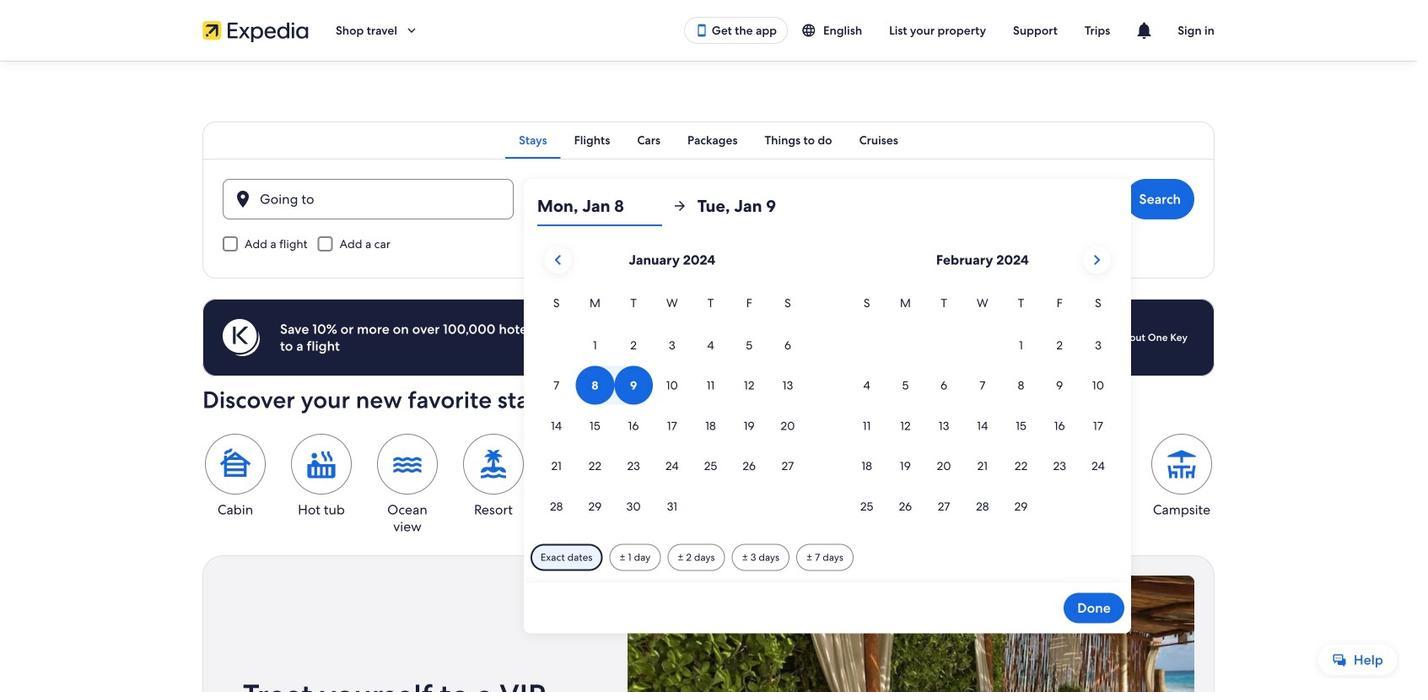 Task type: describe. For each thing, give the bounding box(es) containing it.
january 2024 element
[[537, 294, 808, 527]]

directional image
[[673, 198, 688, 214]]

previous month image
[[548, 250, 568, 270]]



Task type: locate. For each thing, give the bounding box(es) containing it.
february 2024 element
[[848, 294, 1118, 527]]

expedia logo image
[[203, 19, 309, 42]]

communication center icon image
[[1135, 20, 1155, 41]]

download the app button image
[[695, 24, 709, 37]]

tab list
[[203, 122, 1215, 159]]

application
[[537, 240, 1118, 527]]

shop travel image
[[404, 23, 419, 38]]

small image
[[802, 23, 824, 38]]

main content
[[0, 61, 1418, 692]]

next month image
[[1087, 250, 1108, 270]]



Task type: vqa. For each thing, say whether or not it's contained in the screenshot.
main content
yes



